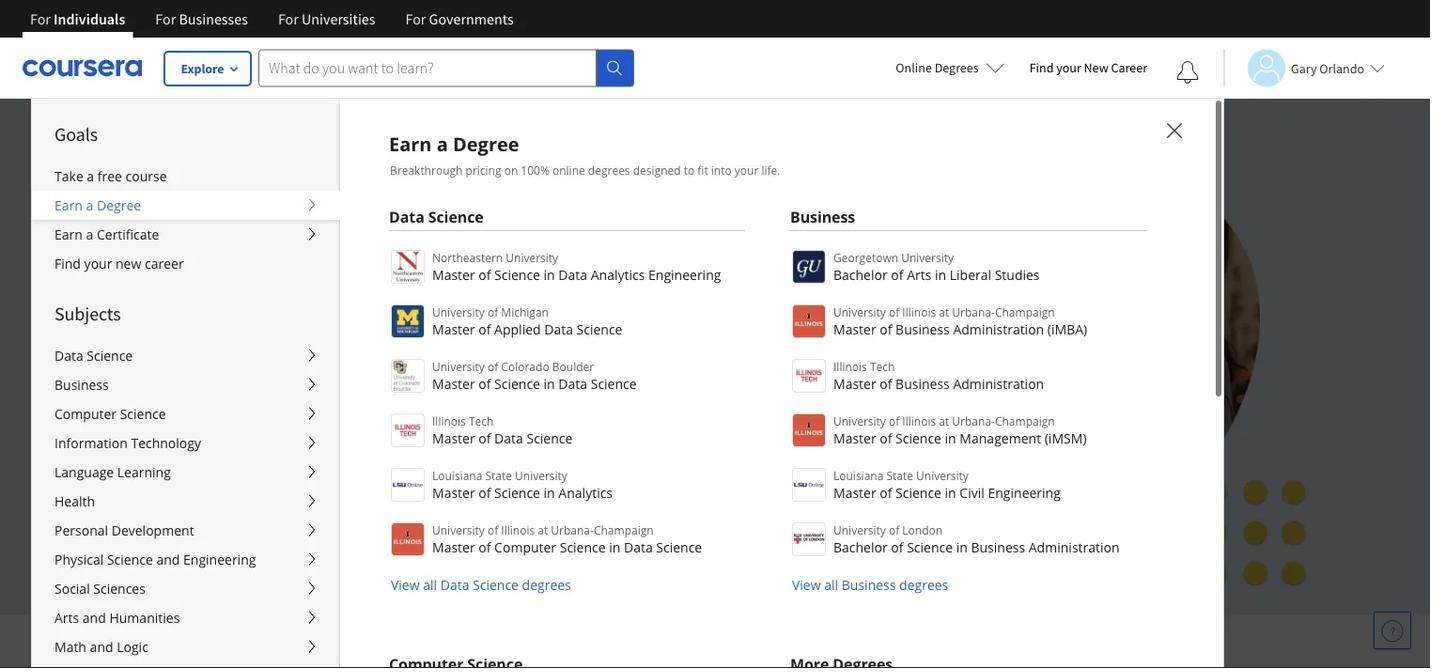 Task type: locate. For each thing, give the bounding box(es) containing it.
1 vertical spatial computer
[[495, 538, 557, 556]]

2 list from the left
[[791, 248, 1147, 595]]

2 state from the left
[[887, 468, 914, 483]]

subjects
[[55, 302, 121, 326]]

1 vertical spatial engineering
[[988, 484, 1061, 502]]

for left the individuals
[[30, 9, 51, 28]]

1 horizontal spatial illinois tech logo image
[[793, 359, 826, 393]]

arts
[[907, 266, 932, 283], [55, 609, 79, 627]]

anytime
[[295, 421, 349, 439]]

1 horizontal spatial tech
[[870, 359, 895, 374]]

for universities
[[278, 9, 376, 28]]

urbana- down liberal
[[953, 304, 995, 320]]

illinois inside university of illinois at urbana-champaign master of science in management (imsm)
[[903, 413, 937, 429]]

administration
[[954, 320, 1045, 338], [954, 375, 1045, 392], [1029, 538, 1120, 556]]

humanities
[[109, 609, 180, 627]]

0 vertical spatial on
[[505, 162, 518, 178]]

0 vertical spatial to
[[684, 162, 695, 178]]

tech down university of colorado boulder master of science in data science
[[469, 413, 494, 429]]

1 bachelor from the top
[[834, 266, 888, 283]]

administration inside university of illinois at urbana-champaign master of business administration (imba)
[[954, 320, 1045, 338]]

in
[[544, 266, 555, 283], [935, 266, 947, 283], [728, 297, 746, 325], [544, 375, 555, 392], [945, 429, 957, 447], [544, 484, 555, 502], [945, 484, 957, 502], [609, 538, 621, 556], [957, 538, 968, 556]]

0 vertical spatial data science
[[389, 207, 484, 227]]

0 vertical spatial champaign
[[995, 304, 1055, 320]]

find your new career
[[1030, 59, 1148, 76]]

view down university of london logo
[[793, 576, 821, 594]]

business
[[791, 207, 856, 227], [896, 320, 950, 338], [896, 375, 950, 392], [55, 376, 109, 394], [972, 538, 1026, 556], [842, 576, 896, 594]]

illinois tech master of business administration
[[834, 359, 1045, 392]]

0 vertical spatial tech
[[870, 359, 895, 374]]

university down the illinois tech master of data science
[[515, 468, 568, 483]]

job-
[[300, 297, 337, 325]]

2 view from the left
[[793, 576, 821, 594]]

1 vertical spatial bachelor
[[834, 538, 888, 556]]

arts left liberal
[[907, 266, 932, 283]]

1 horizontal spatial day
[[308, 509, 332, 527]]

university inside university of london bachelor of science in business administration
[[834, 522, 886, 538]]

at down georgetown university bachelor of arts in liberal studies in the right of the page
[[939, 304, 950, 320]]

1 vertical spatial degree
[[97, 196, 141, 214]]

0 vertical spatial computer
[[55, 405, 117, 423]]

science inside university of michigan master of applied data science
[[577, 320, 623, 338]]

learn
[[339, 630, 399, 661]]

1 horizontal spatial computer
[[495, 538, 557, 556]]

physical science and engineering
[[55, 551, 256, 569]]

tech for business
[[870, 359, 895, 374]]

georgetown university bachelor of arts in liberal studies
[[834, 250, 1040, 283]]

university up liberal
[[902, 250, 954, 265]]

urbana-
[[953, 304, 995, 320], [953, 413, 995, 429], [551, 522, 594, 538]]

master inside the louisiana state university master of science in civil engineering
[[834, 484, 877, 502]]

0 vertical spatial earn
[[389, 131, 432, 157]]

engineering inside the louisiana state university master of science in civil engineering
[[988, 484, 1061, 502]]

degrees
[[588, 162, 630, 178], [522, 576, 571, 594], [900, 576, 949, 594]]

your
[[1057, 59, 1082, 76], [735, 162, 759, 178], [84, 255, 112, 273], [170, 330, 214, 358]]

1 horizontal spatial list
[[791, 248, 1147, 595]]

analytics up university of illinois at urbana-champaign master of computer science in data science
[[559, 484, 613, 502]]

illinois tech logo image for master of business administration
[[793, 359, 826, 393]]

2 louisiana from the left
[[834, 468, 884, 483]]

illinois inside the illinois tech master of data science
[[432, 413, 466, 429]]

in inside university of london bachelor of science in business administration
[[957, 538, 968, 556]]

0 vertical spatial illinois tech logo image
[[793, 359, 826, 393]]

louisiana state university logo image for business
[[793, 468, 826, 502]]

data science down subjects
[[55, 347, 133, 365]]

university of illinois at urbana-champaign logo image
[[793, 305, 826, 338], [793, 414, 826, 447], [391, 523, 425, 557]]

earn inside earn a degree breakthrough pricing on 100% online degrees designed to fit into your life.
[[389, 131, 432, 157]]

computer up information
[[55, 405, 117, 423]]

tech for data
[[469, 413, 494, 429]]

and down social sciences
[[83, 609, 106, 627]]

master inside louisiana state university master of science in analytics
[[432, 484, 475, 502]]

1 for from the left
[[30, 9, 51, 28]]

0 horizontal spatial computer
[[55, 405, 117, 423]]

2 vertical spatial earn
[[55, 226, 83, 243]]

a left free
[[87, 167, 94, 185]]

university
[[506, 250, 559, 265], [902, 250, 954, 265], [432, 304, 485, 320], [834, 304, 886, 320], [432, 359, 485, 374], [834, 413, 886, 429], [515, 468, 568, 483], [917, 468, 969, 483], [432, 522, 485, 538], [834, 522, 886, 538]]

degrees down university of illinois at urbana-champaign master of computer science in data science
[[522, 576, 571, 594]]

your down projects,
[[170, 330, 214, 358]]

of inside the illinois tech master of data science
[[479, 429, 491, 447]]

louisiana inside the louisiana state university master of science in civil engineering
[[834, 468, 884, 483]]

2 all from the left
[[825, 576, 839, 594]]

0 horizontal spatial find
[[55, 255, 81, 273]]

business up illinois tech master of business administration
[[896, 320, 950, 338]]

state inside louisiana state university master of science in analytics
[[486, 468, 512, 483]]

data inside northeastern university master of science in data analytics engineering
[[559, 266, 588, 283]]

find down earn a certificate
[[55, 255, 81, 273]]

earn inside earn a certificate popup button
[[55, 226, 83, 243]]

with left 14-
[[256, 509, 285, 527]]

0 horizontal spatial on
[[505, 162, 518, 178]]

day left free
[[249, 465, 273, 483]]

data inside popup button
[[55, 347, 83, 365]]

logic
[[117, 638, 148, 656]]

day
[[249, 465, 273, 483], [308, 509, 332, 527]]

2 bachelor from the top
[[834, 538, 888, 556]]

university down the georgetown
[[834, 304, 886, 320]]

university up the civil
[[917, 468, 969, 483]]

louisiana state university master of science in analytics
[[432, 468, 613, 502]]

career
[[145, 255, 184, 273]]

degree inside popup button
[[97, 196, 141, 214]]

earn a degree group
[[31, 98, 1431, 668]]

0 horizontal spatial tech
[[469, 413, 494, 429]]

0 horizontal spatial engineering
[[183, 551, 256, 569]]

engineering
[[649, 266, 721, 283], [988, 484, 1061, 502], [183, 551, 256, 569]]

a inside earn a degree breakthrough pricing on 100% online degrees designed to fit into your life.
[[437, 131, 448, 157]]

all for business
[[825, 576, 839, 594]]

illinois for computer
[[501, 522, 535, 538]]

math
[[55, 638, 86, 656]]

1 vertical spatial urbana-
[[953, 413, 995, 429]]

earn inside earn a degree popup button
[[55, 196, 83, 214]]

0 vertical spatial analytics
[[591, 266, 645, 283]]

urbana- for in
[[953, 413, 995, 429]]

tech
[[870, 359, 895, 374], [469, 413, 494, 429]]

data science
[[389, 207, 484, 227], [55, 347, 133, 365]]

urbana- down louisiana state university master of science in analytics
[[551, 522, 594, 538]]

university of london bachelor of science in business administration
[[834, 522, 1120, 556]]

university up view all data science degrees link in the bottom left of the page
[[432, 522, 485, 538]]

or $399 /year with 14-day money-back guarantee
[[170, 509, 487, 527]]

1 vertical spatial university of illinois at urbana-champaign logo image
[[793, 414, 826, 447]]

arts up math in the bottom left of the page
[[55, 609, 79, 627]]

find left "new" at the right
[[1030, 59, 1054, 76]]

illinois inside illinois tech master of business administration
[[834, 359, 868, 374]]

0 horizontal spatial day
[[249, 465, 273, 483]]

business inside university of illinois at urbana-champaign master of business administration (imba)
[[896, 320, 950, 338]]

0 vertical spatial administration
[[954, 320, 1045, 338]]

show notifications image
[[1177, 61, 1200, 84]]

information technology
[[55, 434, 201, 452]]

0 horizontal spatial degree
[[97, 196, 141, 214]]

for for governments
[[406, 9, 426, 28]]

to inside unlimited access to 7,000+ world-class courses, hands-on projects, and job-ready certificate programs—all included in your subscription
[[338, 264, 357, 292]]

analytics inside louisiana state university master of science in analytics
[[559, 484, 613, 502]]

1 list from the left
[[389, 248, 746, 595]]

business up computer science
[[55, 376, 109, 394]]

computer up view all data science degrees
[[495, 538, 557, 556]]

4 for from the left
[[406, 9, 426, 28]]

champaign inside university of illinois at urbana-champaign master of computer science in data science
[[594, 522, 654, 538]]

degree for earn a degree breakthrough pricing on 100% online degrees designed to fit into your life.
[[453, 131, 520, 157]]

computer science button
[[32, 400, 340, 429]]

1 vertical spatial find
[[55, 255, 81, 273]]

1 vertical spatial with
[[895, 630, 940, 661]]

your left 'new'
[[84, 255, 112, 273]]

1 horizontal spatial engineering
[[649, 266, 721, 283]]

0 vertical spatial university of illinois at urbana-champaign logo image
[[793, 305, 826, 338]]

computer science
[[55, 405, 166, 423]]

bachelor up view all business degrees link
[[834, 538, 888, 556]]

1 horizontal spatial find
[[1030, 59, 1054, 76]]

university right university of london logo
[[834, 522, 886, 538]]

1 vertical spatial champaign
[[995, 413, 1055, 429]]

university inside university of illinois at urbana-champaign master of business administration (imba)
[[834, 304, 886, 320]]

of inside georgetown university bachelor of arts in liberal studies
[[892, 266, 904, 283]]

1 vertical spatial analytics
[[559, 484, 613, 502]]

illinois inside university of illinois at urbana-champaign master of computer science in data science
[[501, 522, 535, 538]]

university right university of colorado boulder logo
[[432, 359, 485, 374]]

1 vertical spatial to
[[338, 264, 357, 292]]

and down the development
[[156, 551, 180, 569]]

earn down the take
[[55, 196, 83, 214]]

degrees down london
[[900, 576, 949, 594]]

1 vertical spatial on
[[697, 264, 722, 292]]

a
[[437, 131, 448, 157], [87, 167, 94, 185], [86, 196, 93, 214], [86, 226, 93, 243]]

1 louisiana from the left
[[432, 468, 483, 483]]

illinois for business
[[903, 304, 937, 320]]

list for business
[[791, 248, 1147, 595]]

2 vertical spatial champaign
[[594, 522, 654, 538]]

and left logic
[[90, 638, 113, 656]]

georgetown university logo image
[[793, 250, 826, 284]]

1 vertical spatial day
[[308, 509, 332, 527]]

of inside illinois tech master of business administration
[[880, 375, 893, 392]]

urbana- inside university of illinois at urbana-champaign master of business administration (imba)
[[953, 304, 995, 320]]

state up london
[[887, 468, 914, 483]]

275+
[[462, 630, 514, 661]]

and up the subscription
[[258, 297, 295, 325]]

0 horizontal spatial illinois tech logo image
[[391, 414, 425, 447]]

1 view from the left
[[391, 576, 420, 594]]

explore
[[181, 60, 224, 77]]

information technology button
[[32, 429, 340, 458]]

in inside university of colorado boulder master of science in data science
[[544, 375, 555, 392]]

banner navigation
[[15, 0, 529, 38]]

a down earn a degree
[[86, 226, 93, 243]]

engineering for master of science in civil engineering
[[988, 484, 1061, 502]]

tech down university of illinois at urbana-champaign master of business administration (imba)
[[870, 359, 895, 374]]

1 horizontal spatial on
[[697, 264, 722, 292]]

illinois for science
[[903, 413, 937, 429]]

1 vertical spatial at
[[939, 413, 950, 429]]

0 horizontal spatial louisiana
[[432, 468, 483, 483]]

1 horizontal spatial louisiana state university logo image
[[793, 468, 826, 502]]

1 horizontal spatial arts
[[907, 266, 932, 283]]

earn for earn a degree breakthrough pricing on 100% online degrees designed to fit into your life.
[[389, 131, 432, 157]]

a up earn a certificate
[[86, 196, 93, 214]]

science inside physical science and engineering popup button
[[107, 551, 153, 569]]

at inside university of illinois at urbana-champaign master of science in management (imsm)
[[939, 413, 950, 429]]

personal development
[[55, 522, 194, 540]]

0 horizontal spatial data science
[[55, 347, 133, 365]]

all down university of london logo
[[825, 576, 839, 594]]

take
[[55, 167, 83, 185]]

2 vertical spatial administration
[[1029, 538, 1120, 556]]

champaign for management
[[995, 413, 1055, 429]]

science inside data science popup button
[[87, 347, 133, 365]]

0 vertical spatial day
[[249, 465, 273, 483]]

1 louisiana state university logo image from the left
[[391, 468, 425, 502]]

0 horizontal spatial arts
[[55, 609, 79, 627]]

universities
[[302, 9, 376, 28]]

day left money-
[[308, 509, 332, 527]]

1 vertical spatial tech
[[469, 413, 494, 429]]

coursera image
[[23, 53, 142, 83]]

1 horizontal spatial state
[[887, 468, 914, 483]]

0 vertical spatial find
[[1030, 59, 1054, 76]]

data science inside popup button
[[55, 347, 133, 365]]

degrees
[[935, 59, 979, 76]]

0 horizontal spatial with
[[256, 509, 285, 527]]

find your new career link
[[1021, 56, 1157, 80]]

for for businesses
[[155, 9, 176, 28]]

analytics for in
[[559, 484, 613, 502]]

at
[[939, 304, 950, 320], [939, 413, 950, 429], [538, 522, 548, 538]]

urbana- inside university of illinois at urbana-champaign master of computer science in data science
[[551, 522, 594, 538]]

urbana- up 'management'
[[953, 413, 995, 429]]

analytics up programs—all
[[591, 266, 645, 283]]

on inside unlimited access to 7,000+ world-class courses, hands-on projects, and job-ready certificate programs—all included in your subscription
[[697, 264, 722, 292]]

with
[[256, 509, 285, 527], [895, 630, 940, 661]]

0 horizontal spatial all
[[423, 576, 437, 594]]

certificate
[[97, 226, 159, 243]]

0 horizontal spatial to
[[338, 264, 357, 292]]

1 all from the left
[[423, 576, 437, 594]]

1 horizontal spatial louisiana
[[834, 468, 884, 483]]

illinois
[[903, 304, 937, 320], [834, 359, 868, 374], [432, 413, 466, 429], [903, 413, 937, 429], [501, 522, 535, 538]]

university of illinois at urbana-champaign logo image for master of computer science in data science
[[391, 523, 425, 557]]

to up ready
[[338, 264, 357, 292]]

0 horizontal spatial view
[[391, 576, 420, 594]]

programs—all
[[498, 297, 634, 325]]

on inside earn a degree breakthrough pricing on 100% online degrees designed to fit into your life.
[[505, 162, 518, 178]]

online degrees
[[896, 59, 979, 76]]

master inside university of illinois at urbana-champaign master of business administration (imba)
[[834, 320, 877, 338]]

louisiana state university logo image up back
[[391, 468, 425, 502]]

view for data science
[[391, 576, 420, 594]]

on left 100%
[[505, 162, 518, 178]]

champaign
[[995, 304, 1055, 320], [995, 413, 1055, 429], [594, 522, 654, 538]]

university down world-
[[432, 304, 485, 320]]

new
[[1084, 59, 1109, 76]]

champaign inside university of illinois at urbana-champaign master of business administration (imba)
[[995, 304, 1055, 320]]

2 horizontal spatial engineering
[[988, 484, 1061, 502]]

7-
[[236, 465, 249, 483]]

0 horizontal spatial list
[[389, 248, 746, 595]]

data science down the breakthrough
[[389, 207, 484, 227]]

goals
[[55, 123, 98, 146]]

a inside popup button
[[86, 196, 93, 214]]

2 for from the left
[[155, 9, 176, 28]]

earn for earn a degree
[[55, 196, 83, 214]]

new
[[116, 255, 141, 273]]

2 vertical spatial university of illinois at urbana-champaign logo image
[[391, 523, 425, 557]]

0 vertical spatial degree
[[453, 131, 520, 157]]

degree up pricing
[[453, 131, 520, 157]]

university up michigan
[[506, 250, 559, 265]]

your left life.
[[735, 162, 759, 178]]

data inside university of illinois at urbana-champaign master of computer science in data science
[[624, 538, 653, 556]]

at down illinois tech master of business administration
[[939, 413, 950, 429]]

master inside university of illinois at urbana-champaign master of computer science in data science
[[432, 538, 475, 556]]

university of illinois at urbana-champaign master of business administration (imba)
[[834, 304, 1088, 338]]

tech inside the illinois tech master of data science
[[469, 413, 494, 429]]

2 louisiana state university logo image from the left
[[793, 468, 826, 502]]

0 horizontal spatial state
[[486, 468, 512, 483]]

trial
[[307, 465, 337, 483]]

analytics inside northeastern university master of science in data analytics engineering
[[591, 266, 645, 283]]

data inside university of colorado boulder master of science in data science
[[559, 375, 588, 392]]

a up the breakthrough
[[437, 131, 448, 157]]

engineering inside northeastern university master of science in data analytics engineering
[[649, 266, 721, 283]]

a inside popup button
[[86, 226, 93, 243]]

view up from
[[391, 576, 420, 594]]

louisiana state university logo image
[[391, 468, 425, 502], [793, 468, 826, 502]]

with down the "view all business degrees" on the bottom of the page
[[895, 630, 940, 661]]

for left universities
[[278, 9, 299, 28]]

view all data science degrees
[[391, 576, 571, 594]]

louisiana inside louisiana state university master of science in analytics
[[432, 468, 483, 483]]

to inside earn a degree breakthrough pricing on 100% online degrees designed to fit into your life.
[[684, 162, 695, 178]]

science inside the louisiana state university master of science in civil engineering
[[896, 484, 942, 502]]

all up from
[[423, 576, 437, 594]]

designed
[[633, 162, 681, 178]]

university of colorado boulder master of science in data science
[[432, 359, 637, 392]]

for up what do you want to learn? text box
[[406, 9, 426, 28]]

list containing master of science in data analytics engineering
[[389, 248, 746, 595]]

0 horizontal spatial louisiana state university logo image
[[391, 468, 425, 502]]

1 horizontal spatial view
[[793, 576, 821, 594]]

arts and humanities
[[55, 609, 180, 627]]

to
[[684, 162, 695, 178], [338, 264, 357, 292]]

find inside explore menu element
[[55, 255, 81, 273]]

state
[[486, 468, 512, 483], [887, 468, 914, 483]]

civil
[[960, 484, 985, 502]]

2 vertical spatial urbana-
[[551, 522, 594, 538]]

companies
[[774, 630, 889, 661]]

university inside university of illinois at urbana-champaign master of computer science in data science
[[432, 522, 485, 538]]

engineering down personal development dropdown button at the bottom left of the page
[[183, 551, 256, 569]]

administration inside university of london bachelor of science in business administration
[[1029, 538, 1120, 556]]

london
[[903, 522, 943, 538]]

earn for earn a certificate
[[55, 226, 83, 243]]

universities
[[602, 630, 722, 661]]

guarantee
[[419, 509, 487, 527]]

university inside university of illinois at urbana-champaign master of science in management (imsm)
[[834, 413, 886, 429]]

state down the illinois tech master of data science
[[486, 468, 512, 483]]

business down the civil
[[972, 538, 1026, 556]]

close image
[[1163, 118, 1187, 143]]

personal development button
[[32, 516, 340, 545]]

1 horizontal spatial degrees
[[588, 162, 630, 178]]

at inside university of illinois at urbana-champaign master of business administration (imba)
[[939, 304, 950, 320]]

earn
[[389, 131, 432, 157], [55, 196, 83, 214], [55, 226, 83, 243]]

business up university of illinois at urbana-champaign master of science in management (imsm)
[[896, 375, 950, 392]]

1 horizontal spatial all
[[825, 576, 839, 594]]

in inside university of illinois at urbana-champaign master of science in management (imsm)
[[945, 429, 957, 447]]

degrees right online
[[588, 162, 630, 178]]

1 vertical spatial arts
[[55, 609, 79, 627]]

degree down take a free course
[[97, 196, 141, 214]]

master inside university of michigan master of applied data science
[[432, 320, 475, 338]]

view for business
[[793, 576, 821, 594]]

to left fit
[[684, 162, 695, 178]]

science inside computer science popup button
[[120, 405, 166, 423]]

1 vertical spatial administration
[[954, 375, 1045, 392]]

earn down earn a degree
[[55, 226, 83, 243]]

management
[[960, 429, 1042, 447]]

urbana- inside university of illinois at urbana-champaign master of science in management (imsm)
[[953, 413, 995, 429]]

university of michigan logo image
[[391, 305, 425, 338]]

for left businesses
[[155, 9, 176, 28]]

1 horizontal spatial data science
[[389, 207, 484, 227]]

university of illinois at urbana-champaign logo image for master of business administration (imba)
[[793, 305, 826, 338]]

list
[[389, 248, 746, 595], [791, 248, 1147, 595]]

0 vertical spatial bachelor
[[834, 266, 888, 283]]

0 vertical spatial engineering
[[649, 266, 721, 283]]

degree inside earn a degree breakthrough pricing on 100% online degrees designed to fit into your life.
[[453, 131, 520, 157]]

None search field
[[259, 49, 635, 87]]

michigan
[[501, 304, 549, 320]]

engineering right the civil
[[988, 484, 1061, 502]]

1 vertical spatial earn
[[55, 196, 83, 214]]

louisiana state university logo image up university of london logo
[[793, 468, 826, 502]]

2 horizontal spatial degrees
[[900, 576, 949, 594]]

for businesses
[[155, 9, 248, 28]]

all
[[423, 576, 437, 594], [825, 576, 839, 594]]

at inside university of illinois at urbana-champaign master of computer science in data science
[[538, 522, 548, 538]]

list containing bachelor of arts in liberal studies
[[791, 248, 1147, 595]]

1 vertical spatial illinois tech logo image
[[391, 414, 425, 447]]

business inside illinois tech master of business administration
[[896, 375, 950, 392]]

unlimited access to 7,000+ world-class courses, hands-on projects, and job-ready certificate programs—all included in your subscription
[[170, 264, 746, 358]]

bachelor down the georgetown
[[834, 266, 888, 283]]

language learning
[[55, 463, 171, 481]]

on up included
[[697, 264, 722, 292]]

illinois inside university of illinois at urbana-champaign master of business administration (imba)
[[903, 304, 937, 320]]

2 vertical spatial engineering
[[183, 551, 256, 569]]

champaign inside university of illinois at urbana-champaign master of science in management (imsm)
[[995, 413, 1055, 429]]

0 vertical spatial arts
[[907, 266, 932, 283]]

money-
[[335, 509, 385, 527]]

find for find your new career
[[1030, 59, 1054, 76]]

0 vertical spatial at
[[939, 304, 950, 320]]

boulder
[[553, 359, 594, 374]]

1 vertical spatial data science
[[55, 347, 133, 365]]

university down illinois tech master of business administration
[[834, 413, 886, 429]]

start
[[200, 465, 233, 483]]

illinois tech logo image
[[793, 359, 826, 393], [391, 414, 425, 447]]

1 horizontal spatial degree
[[453, 131, 520, 157]]

0 vertical spatial urbana-
[[953, 304, 995, 320]]

1 state from the left
[[486, 468, 512, 483]]

3 for from the left
[[278, 9, 299, 28]]

earn up the breakthrough
[[389, 131, 432, 157]]

1 horizontal spatial to
[[684, 162, 695, 178]]

pricing
[[466, 162, 502, 178]]

engineering up included
[[649, 266, 721, 283]]

2 vertical spatial at
[[538, 522, 548, 538]]

of
[[479, 266, 491, 283], [892, 266, 904, 283], [488, 304, 499, 320], [889, 304, 900, 320], [479, 320, 491, 338], [880, 320, 893, 338], [488, 359, 499, 374], [479, 375, 491, 392], [880, 375, 893, 392], [889, 413, 900, 429], [479, 429, 491, 447], [880, 429, 893, 447], [479, 484, 491, 502], [880, 484, 893, 502], [488, 522, 499, 538], [889, 522, 900, 538], [479, 538, 491, 556], [892, 538, 904, 556]]

at down louisiana state university master of science in analytics
[[538, 522, 548, 538]]



Task type: describe. For each thing, give the bounding box(es) containing it.
analytics for data
[[591, 266, 645, 283]]

unlimited
[[170, 264, 264, 292]]

earn a degree button
[[32, 191, 340, 220]]

state for business
[[887, 468, 914, 483]]

university inside louisiana state university master of science in analytics
[[515, 468, 568, 483]]

your inside explore menu element
[[84, 255, 112, 273]]

orlando
[[1320, 60, 1365, 77]]

degree for earn a degree
[[97, 196, 141, 214]]

illinois tech logo image for master of data science
[[391, 414, 425, 447]]

earn a certificate
[[55, 226, 159, 243]]

and inside unlimited access to 7,000+ world-class courses, hands-on projects, and job-ready certificate programs—all included in your subscription
[[258, 297, 295, 325]]

course
[[126, 167, 167, 185]]

liberal
[[950, 266, 992, 283]]

a for earn a certificate
[[86, 226, 93, 243]]

louisiana for data science
[[432, 468, 483, 483]]

at for science
[[939, 413, 950, 429]]

your left "new" at the right
[[1057, 59, 1082, 76]]

list for data science
[[389, 248, 746, 595]]

bachelor inside university of london bachelor of science in business administration
[[834, 538, 888, 556]]

university inside university of colorado boulder master of science in data science
[[432, 359, 485, 374]]

social sciences
[[55, 580, 146, 598]]

/year
[[218, 509, 252, 527]]

physical science and engineering button
[[32, 545, 340, 574]]

0 horizontal spatial degrees
[[522, 576, 571, 594]]

business button
[[32, 370, 340, 400]]

in inside unlimited access to 7,000+ world-class courses, hands-on projects, and job-ready certificate programs—all included in your subscription
[[728, 297, 746, 325]]

engineering inside popup button
[[183, 551, 256, 569]]

free
[[276, 465, 304, 483]]

for for individuals
[[30, 9, 51, 28]]

(imba)
[[1048, 320, 1088, 338]]

your inside earn a degree breakthrough pricing on 100% online degrees designed to fit into your life.
[[735, 162, 759, 178]]

free
[[98, 167, 122, 185]]

university of colorado boulder logo image
[[391, 359, 425, 393]]

university of illinois at urbana-champaign master of science in management (imsm)
[[834, 413, 1087, 447]]

social sciences button
[[32, 574, 340, 604]]

find your new career
[[55, 255, 184, 273]]

$399
[[188, 509, 218, 527]]

business inside dropdown button
[[55, 376, 109, 394]]

data inside the illinois tech master of data science
[[495, 429, 523, 447]]

What do you want to learn? text field
[[259, 49, 597, 87]]

master inside illinois tech master of business administration
[[834, 375, 877, 392]]

for individuals
[[30, 9, 125, 28]]

day inside button
[[249, 465, 273, 483]]

gary orlando button
[[1224, 49, 1386, 87]]

science inside university of london bachelor of science in business administration
[[907, 538, 953, 556]]

engineering for master of science in data analytics engineering
[[649, 266, 721, 283]]

arts inside georgetown university bachelor of arts in liberal studies
[[907, 266, 932, 283]]

find for find your new career
[[55, 255, 81, 273]]

find your new career link
[[32, 249, 340, 278]]

science inside northeastern university master of science in data analytics engineering
[[495, 266, 541, 283]]

information
[[55, 434, 128, 452]]

northeastern
[[432, 250, 503, 265]]

business up companies
[[842, 576, 896, 594]]

science inside the illinois tech master of data science
[[527, 429, 573, 447]]

computer inside university of illinois at urbana-champaign master of computer science in data science
[[495, 538, 557, 556]]

plus
[[1048, 630, 1092, 661]]

of inside the louisiana state university master of science in civil engineering
[[880, 484, 893, 502]]

business inside university of london bachelor of science in business administration
[[972, 538, 1026, 556]]

university inside georgetown university bachelor of arts in liberal studies
[[902, 250, 954, 265]]

a for earn a degree breakthrough pricing on 100% online degrees designed to fit into your life.
[[437, 131, 448, 157]]

projects,
[[170, 297, 253, 325]]

northeastern university  logo image
[[391, 250, 425, 284]]

ready
[[337, 297, 392, 325]]

learning
[[117, 463, 171, 481]]

in inside northeastern university master of science in data analytics engineering
[[544, 266, 555, 283]]

master inside university of colorado boulder master of science in data science
[[432, 375, 475, 392]]

coursera plus image
[[170, 176, 457, 205]]

0 vertical spatial with
[[256, 509, 285, 527]]

champaign for in
[[594, 522, 654, 538]]

arts and humanities button
[[32, 604, 340, 633]]

master inside the illinois tech master of data science
[[432, 429, 475, 447]]

$59 /month, cancel anytime
[[170, 421, 349, 439]]

fit
[[698, 162, 709, 178]]

all for data science
[[423, 576, 437, 594]]

for for universities
[[278, 9, 299, 28]]

earn a degree breakthrough pricing on 100% online degrees designed to fit into your life.
[[389, 131, 781, 178]]

earn a certificate button
[[32, 220, 340, 249]]

in inside the louisiana state university master of science in civil engineering
[[945, 484, 957, 502]]

urbana- for administration
[[953, 304, 995, 320]]

a for take a free course
[[87, 167, 94, 185]]

help center image
[[1382, 620, 1405, 642]]

computer inside popup button
[[55, 405, 117, 423]]

university inside university of michigan master of applied data science
[[432, 304, 485, 320]]

and left companies
[[728, 630, 768, 661]]

studies
[[995, 266, 1040, 283]]

view all business degrees link
[[791, 576, 949, 594]]

take a free course link
[[32, 162, 340, 191]]

in inside louisiana state university master of science in analytics
[[544, 484, 555, 502]]

bachelor inside georgetown university bachelor of arts in liberal studies
[[834, 266, 888, 283]]

cancel
[[249, 421, 291, 439]]

applied
[[495, 320, 541, 338]]

physical
[[55, 551, 104, 569]]

business up the georgetown university logo
[[791, 207, 856, 227]]

view all data science degrees link
[[389, 576, 571, 594]]

or
[[170, 509, 184, 527]]

health
[[55, 493, 95, 510]]

urbana- for science
[[551, 522, 594, 538]]

champaign for (imba)
[[995, 304, 1055, 320]]

$59
[[170, 421, 193, 439]]

university of michigan master of applied data science
[[432, 304, 623, 338]]

courses,
[[546, 264, 626, 292]]

university inside northeastern university master of science in data analytics engineering
[[506, 250, 559, 265]]

and inside popup button
[[90, 638, 113, 656]]

world-
[[432, 264, 494, 292]]

university of illinois at urbana-champaign logo image for master of science in management (imsm)
[[793, 414, 826, 447]]

take a free course
[[55, 167, 167, 185]]

university of london logo image
[[793, 523, 826, 557]]

1 horizontal spatial with
[[895, 630, 940, 661]]

individuals
[[54, 9, 125, 28]]

earn a degree
[[55, 196, 141, 214]]

arts inside popup button
[[55, 609, 79, 627]]

state for data science
[[486, 468, 512, 483]]

breakthrough
[[390, 162, 463, 178]]

career
[[1112, 59, 1148, 76]]

into
[[711, 162, 732, 178]]

master inside northeastern university master of science in data analytics engineering
[[432, 266, 475, 283]]

your inside unlimited access to 7,000+ world-class courses, hands-on projects, and job-ready certificate programs—all included in your subscription
[[170, 330, 214, 358]]

louisiana state university logo image for data science
[[391, 468, 425, 502]]

14-
[[289, 509, 308, 527]]

georgetown
[[834, 250, 899, 265]]

hands-
[[631, 264, 697, 292]]

in inside georgetown university bachelor of arts in liberal studies
[[935, 266, 947, 283]]

university of illinois at urbana-champaign master of computer science in data science
[[432, 522, 702, 556]]

colorado
[[501, 359, 550, 374]]

louisiana for business
[[834, 468, 884, 483]]

data inside university of michigan master of applied data science
[[545, 320, 573, 338]]

/month,
[[193, 421, 246, 439]]

university inside the louisiana state university master of science in civil engineering
[[917, 468, 969, 483]]

100%
[[521, 162, 550, 178]]

science inside university of illinois at urbana-champaign master of science in management (imsm)
[[896, 429, 942, 447]]

louisiana state university master of science in civil engineering
[[834, 468, 1061, 502]]

view all business degrees
[[793, 576, 949, 594]]

math and logic button
[[32, 633, 340, 662]]

governments
[[429, 9, 514, 28]]

administration inside illinois tech master of business administration
[[954, 375, 1045, 392]]

businesses
[[179, 9, 248, 28]]

online
[[896, 59, 932, 76]]

7,000+
[[363, 264, 427, 292]]

data science inside earn a degree menu item
[[389, 207, 484, 227]]

gary orlando
[[1292, 60, 1365, 77]]

a for earn a degree
[[86, 196, 93, 214]]

master inside university of illinois at urbana-champaign master of science in management (imsm)
[[834, 429, 877, 447]]

of inside northeastern university master of science in data analytics engineering
[[479, 266, 491, 283]]

for governments
[[406, 9, 514, 28]]

(imsm)
[[1045, 429, 1087, 447]]

technology
[[131, 434, 201, 452]]

personal
[[55, 522, 108, 540]]

included
[[640, 297, 722, 325]]

in inside university of illinois at urbana-champaign master of computer science in data science
[[609, 538, 621, 556]]

of inside louisiana state university master of science in analytics
[[479, 484, 491, 502]]

explore button
[[165, 52, 251, 86]]

explore menu element
[[32, 99, 340, 668]]

online
[[553, 162, 585, 178]]

data science button
[[32, 341, 340, 370]]

language learning button
[[32, 458, 340, 487]]

degrees inside earn a degree breakthrough pricing on 100% online degrees designed to fit into your life.
[[588, 162, 630, 178]]

leading
[[520, 630, 596, 661]]

at for computer
[[538, 522, 548, 538]]

earn a degree menu item
[[340, 98, 1431, 668]]

at for business
[[939, 304, 950, 320]]

science inside louisiana state university master of science in analytics
[[495, 484, 541, 502]]

life.
[[762, 162, 781, 178]]



Task type: vqa. For each thing, say whether or not it's contained in the screenshot.


